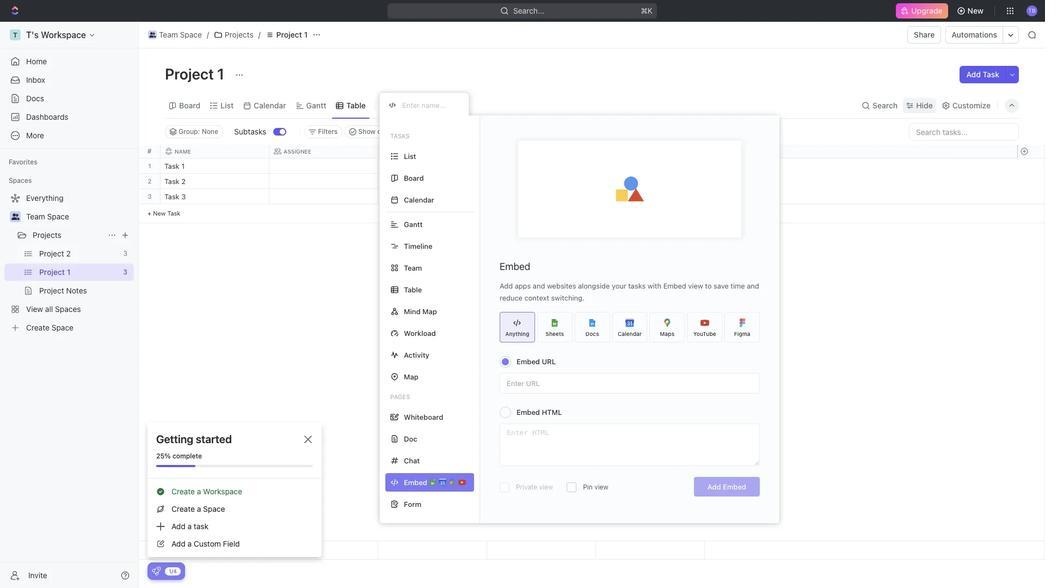 Task type: locate. For each thing, give the bounding box(es) containing it.
youtube
[[694, 330, 716, 337]]

2 ‎task from the top
[[164, 177, 179, 186]]

add for add a task
[[172, 522, 186, 531]]

1 to do from the top
[[385, 178, 404, 185]]

1 vertical spatial ‎task
[[164, 177, 179, 186]]

add apps and websites alongside your tasks with embed view to save time and reduce context switching.
[[500, 282, 759, 302]]

tasks
[[390, 132, 410, 139]]

add task button
[[960, 66, 1006, 83]]

team space link
[[145, 28, 205, 41], [26, 208, 132, 225]]

websites
[[547, 282, 576, 290]]

task
[[983, 70, 1000, 79], [164, 192, 179, 201], [167, 210, 180, 217]]

team
[[159, 30, 178, 39], [26, 212, 45, 221], [404, 263, 422, 272]]

task down the task 3
[[167, 210, 180, 217]]

to inside add apps and websites alongside your tasks with embed view to save time and reduce context switching.
[[705, 282, 712, 290]]

calendar link
[[252, 98, 286, 113]]

0 vertical spatial docs
[[26, 94, 44, 103]]

0 vertical spatial user group image
[[149, 32, 156, 38]]

1 do from the top
[[395, 178, 404, 185]]

3 inside press space to select this row. row
[[181, 192, 186, 201]]

gantt left table link
[[306, 100, 326, 110]]

customize
[[953, 100, 991, 110]]

switching.
[[551, 293, 585, 302]]

0 horizontal spatial list
[[221, 100, 234, 110]]

a
[[197, 487, 201, 496], [197, 504, 201, 513], [188, 522, 192, 531], [188, 539, 192, 548]]

team space
[[159, 30, 202, 39], [26, 212, 69, 221]]

doc
[[404, 434, 417, 443]]

1 vertical spatial project 1
[[165, 65, 228, 83]]

1 vertical spatial board
[[404, 173, 424, 182]]

0 vertical spatial project
[[276, 30, 302, 39]]

task inside button
[[983, 70, 1000, 79]]

embed for embed url
[[517, 357, 540, 366]]

0 vertical spatial space
[[180, 30, 202, 39]]

docs down 'inbox'
[[26, 94, 44, 103]]

view
[[688, 282, 703, 290], [539, 483, 553, 491], [595, 483, 609, 491]]

1 vertical spatial list
[[404, 152, 416, 160]]

map down activity at bottom left
[[404, 372, 419, 381]]

1 vertical spatial project
[[165, 65, 214, 83]]

1 vertical spatial projects link
[[33, 227, 103, 244]]

1 to do cell from the top
[[378, 174, 487, 188]]

list down tasks at the top left of page
[[404, 152, 416, 160]]

1 vertical spatial to do
[[385, 193, 404, 200]]

add for add apps and websites alongside your tasks with embed view to save time and reduce context switching.
[[500, 282, 513, 290]]

board down tasks at the top left of page
[[404, 173, 424, 182]]

1 inside 1 2 3
[[148, 162, 151, 169]]

‎task 2
[[164, 177, 186, 186]]

0 horizontal spatial projects link
[[33, 227, 103, 244]]

2 left ‎task 2
[[148, 178, 152, 185]]

to
[[385, 178, 393, 185], [385, 193, 393, 200], [705, 282, 712, 290]]

1 vertical spatial new
[[153, 210, 166, 217]]

docs right "sheets"
[[586, 330, 599, 337]]

to do cell
[[378, 174, 487, 188], [378, 189, 487, 204]]

search...
[[514, 6, 545, 15]]

share
[[914, 30, 935, 39]]

1 vertical spatial do
[[395, 193, 404, 200]]

a for workspace
[[197, 487, 201, 496]]

1 vertical spatial user group image
[[11, 213, 19, 220]]

1 vertical spatial projects
[[33, 230, 61, 240]]

0 vertical spatial team space link
[[145, 28, 205, 41]]

2 and from the left
[[747, 282, 759, 290]]

/
[[207, 30, 209, 39], [258, 30, 261, 39]]

view right pin
[[595, 483, 609, 491]]

Enter name... field
[[401, 100, 460, 110]]

Search tasks... text field
[[910, 124, 1019, 140]]

a left task
[[188, 522, 192, 531]]

1
[[304, 30, 308, 39], [217, 65, 225, 83], [181, 162, 185, 170], [148, 162, 151, 169]]

1 horizontal spatial team
[[159, 30, 178, 39]]

new up automations
[[968, 6, 984, 15]]

docs
[[26, 94, 44, 103], [586, 330, 599, 337]]

create up add a task
[[172, 504, 195, 513]]

table up show
[[347, 100, 366, 110]]

map
[[423, 307, 437, 316], [404, 372, 419, 381]]

⌘k
[[641, 6, 653, 15]]

add task
[[967, 70, 1000, 79]]

0 horizontal spatial team
[[26, 212, 45, 221]]

2 to do cell from the top
[[378, 189, 487, 204]]

0 horizontal spatial user group image
[[11, 213, 19, 220]]

to do for ‎task 2
[[385, 178, 404, 185]]

a up create a space
[[197, 487, 201, 496]]

0 vertical spatial calendar
[[254, 100, 286, 110]]

1 horizontal spatial /
[[258, 30, 261, 39]]

3 down ‎task 2
[[181, 192, 186, 201]]

1 horizontal spatial 2
[[181, 177, 186, 186]]

0 vertical spatial table
[[347, 100, 366, 110]]

press space to select this row. row containing 2
[[139, 174, 161, 189]]

1 horizontal spatial list
[[404, 152, 416, 160]]

2 do from the top
[[395, 193, 404, 200]]

embed for embed html
[[517, 408, 540, 417]]

add
[[967, 70, 981, 79], [500, 282, 513, 290], [708, 482, 721, 491], [172, 522, 186, 531], [172, 539, 186, 548]]

0 vertical spatial to do
[[385, 178, 404, 185]]

0 vertical spatial list
[[221, 100, 234, 110]]

2 vertical spatial team
[[404, 263, 422, 272]]

1 create from the top
[[172, 487, 195, 496]]

0 vertical spatial to do cell
[[378, 174, 487, 188]]

view for private view
[[539, 483, 553, 491]]

new for new task
[[153, 210, 166, 217]]

1 horizontal spatial and
[[747, 282, 759, 290]]

alongside
[[578, 282, 610, 290]]

new task
[[153, 210, 180, 217]]

1 horizontal spatial project 1
[[276, 30, 308, 39]]

2 inside press space to select this row. row
[[181, 177, 186, 186]]

row group
[[139, 158, 161, 223], [161, 158, 705, 223], [1018, 158, 1045, 223], [1018, 541, 1045, 559]]

add inside add apps and websites alongside your tasks with embed view to save time and reduce context switching.
[[500, 282, 513, 290]]

calendar up timeline
[[404, 195, 434, 204]]

workload
[[404, 329, 436, 337]]

complete
[[173, 452, 202, 460]]

1 horizontal spatial calendar
[[404, 195, 434, 204]]

0 vertical spatial map
[[423, 307, 437, 316]]

map right mind
[[423, 307, 437, 316]]

and up context
[[533, 282, 545, 290]]

0 vertical spatial gantt
[[306, 100, 326, 110]]

cell
[[270, 158, 378, 173], [378, 158, 487, 173], [487, 158, 596, 173], [270, 174, 378, 188], [487, 174, 596, 188], [270, 189, 378, 204], [487, 189, 596, 204]]

2 horizontal spatial calendar
[[618, 330, 642, 337]]

embed
[[500, 261, 531, 272], [664, 282, 687, 290], [517, 357, 540, 366], [517, 408, 540, 417], [723, 482, 747, 491]]

upgrade
[[912, 6, 943, 15]]

0 horizontal spatial projects
[[33, 230, 61, 240]]

list
[[221, 100, 234, 110], [404, 152, 416, 160]]

1 vertical spatial space
[[47, 212, 69, 221]]

0 vertical spatial project 1
[[276, 30, 308, 39]]

2 up the task 3
[[181, 177, 186, 186]]

2 horizontal spatial team
[[404, 263, 422, 272]]

1 vertical spatial team space link
[[26, 208, 132, 225]]

2 to do from the top
[[385, 193, 404, 200]]

1 vertical spatial team space
[[26, 212, 69, 221]]

embed inside add apps and websites alongside your tasks with embed view to save time and reduce context switching.
[[664, 282, 687, 290]]

and right time on the top right
[[747, 282, 759, 290]]

‎task up ‎task 2
[[164, 162, 179, 170]]

context
[[525, 293, 549, 302]]

figma
[[734, 330, 751, 337]]

task for new task
[[167, 210, 180, 217]]

dashboards link
[[4, 108, 134, 126]]

2 for ‎task
[[181, 177, 186, 186]]

do up timeline
[[395, 193, 404, 200]]

user group image
[[149, 32, 156, 38], [11, 213, 19, 220]]

0 vertical spatial team space
[[159, 30, 202, 39]]

spaces
[[9, 176, 32, 185]]

do down tasks at the top left of page
[[395, 178, 404, 185]]

add for add embed
[[708, 482, 721, 491]]

1 vertical spatial table
[[404, 285, 422, 294]]

0 horizontal spatial board
[[179, 100, 200, 110]]

url
[[542, 357, 556, 366]]

view right private
[[539, 483, 553, 491]]

0 vertical spatial new
[[968, 6, 984, 15]]

1 horizontal spatial gantt
[[404, 220, 423, 228]]

subtasks button
[[230, 123, 274, 140]]

0 vertical spatial create
[[172, 487, 195, 496]]

view inside add apps and websites alongside your tasks with embed view to save time and reduce context switching.
[[688, 282, 703, 290]]

user group image inside sidebar navigation
[[11, 213, 19, 220]]

1 horizontal spatial docs
[[586, 330, 599, 337]]

0 vertical spatial team
[[159, 30, 178, 39]]

1 vertical spatial docs
[[586, 330, 599, 337]]

embed inside button
[[723, 482, 747, 491]]

1 vertical spatial to
[[385, 193, 393, 200]]

0 vertical spatial task
[[983, 70, 1000, 79]]

private view
[[516, 483, 553, 491]]

0 horizontal spatial project
[[165, 65, 214, 83]]

board left list link
[[179, 100, 200, 110]]

1 horizontal spatial projects
[[225, 30, 254, 39]]

press space to select this row. row containing 1
[[139, 158, 161, 174]]

2 create from the top
[[172, 504, 195, 513]]

sidebar navigation
[[0, 22, 139, 588]]

0 vertical spatial projects
[[225, 30, 254, 39]]

0 vertical spatial board
[[179, 100, 200, 110]]

1 horizontal spatial board
[[404, 173, 424, 182]]

upgrade link
[[896, 3, 948, 19]]

press space to select this row. row containing task 3
[[161, 189, 705, 206]]

create up create a space
[[172, 487, 195, 496]]

1 horizontal spatial 3
[[181, 192, 186, 201]]

press space to select this row. row containing 3
[[139, 189, 161, 204]]

1 horizontal spatial space
[[180, 30, 202, 39]]

task for add task
[[983, 70, 1000, 79]]

time
[[731, 282, 745, 290]]

0 horizontal spatial 2
[[148, 178, 152, 185]]

0 horizontal spatial view
[[539, 483, 553, 491]]

0 vertical spatial to
[[385, 178, 393, 185]]

0 horizontal spatial team space
[[26, 212, 69, 221]]

1 vertical spatial team
[[26, 212, 45, 221]]

project inside project 1 link
[[276, 30, 302, 39]]

task up customize
[[983, 70, 1000, 79]]

2 inside 1 2 3
[[148, 178, 152, 185]]

a down add a task
[[188, 539, 192, 548]]

a for custom
[[188, 539, 192, 548]]

0 vertical spatial projects link
[[211, 28, 256, 41]]

do
[[395, 178, 404, 185], [395, 193, 404, 200]]

board link
[[177, 98, 200, 113]]

board
[[179, 100, 200, 110], [404, 173, 424, 182]]

team space inside sidebar navigation
[[26, 212, 69, 221]]

row group containing 1 2 3
[[139, 158, 161, 223]]

pages
[[390, 393, 410, 400]]

new inside grid
[[153, 210, 166, 217]]

3 left the task 3
[[148, 193, 152, 200]]

2 vertical spatial space
[[203, 504, 225, 513]]

create
[[172, 487, 195, 496], [172, 504, 195, 513]]

new down the task 3
[[153, 210, 166, 217]]

1 horizontal spatial team space
[[159, 30, 202, 39]]

embed for embed
[[500, 261, 531, 272]]

0 horizontal spatial /
[[207, 30, 209, 39]]

field
[[223, 539, 240, 548]]

getting
[[156, 433, 193, 445]]

1 vertical spatial create
[[172, 504, 195, 513]]

grid
[[139, 145, 1045, 560]]

1 horizontal spatial view
[[595, 483, 609, 491]]

row inside grid
[[161, 145, 705, 158]]

0 vertical spatial ‎task
[[164, 162, 179, 170]]

press space to select this row. row containing ‎task 1
[[161, 158, 705, 175]]

do for task 3
[[395, 193, 404, 200]]

1 inside press space to select this row. row
[[181, 162, 185, 170]]

press space to select this row. row
[[139, 158, 161, 174], [161, 158, 705, 175], [139, 174, 161, 189], [161, 174, 705, 191], [139, 189, 161, 204], [161, 189, 705, 206], [161, 541, 705, 560]]

new inside button
[[968, 6, 984, 15]]

sheets
[[546, 330, 564, 337]]

calendar up the subtasks 'button'
[[254, 100, 286, 110]]

0 horizontal spatial space
[[47, 212, 69, 221]]

2 horizontal spatial view
[[688, 282, 703, 290]]

0 horizontal spatial 3
[[148, 193, 152, 200]]

automations
[[952, 30, 998, 39]]

row
[[161, 145, 705, 158]]

1 horizontal spatial new
[[968, 6, 984, 15]]

a for space
[[197, 504, 201, 513]]

to do cell for task 3
[[378, 189, 487, 204]]

1 ‎task from the top
[[164, 162, 179, 170]]

table
[[347, 100, 366, 110], [404, 285, 422, 294]]

1 vertical spatial to do cell
[[378, 189, 487, 204]]

docs link
[[4, 90, 134, 107]]

onboarding checklist button image
[[152, 567, 161, 576]]

tree inside sidebar navigation
[[4, 189, 134, 337]]

gantt up timeline
[[404, 220, 423, 228]]

reduce
[[500, 293, 523, 302]]

1 horizontal spatial table
[[404, 285, 422, 294]]

home link
[[4, 53, 134, 70]]

2 vertical spatial to
[[705, 282, 712, 290]]

0 horizontal spatial docs
[[26, 94, 44, 103]]

0 vertical spatial do
[[395, 178, 404, 185]]

2 vertical spatial task
[[167, 210, 180, 217]]

tree
[[4, 189, 134, 337]]

and
[[533, 282, 545, 290], [747, 282, 759, 290]]

list link
[[218, 98, 234, 113]]

0 horizontal spatial table
[[347, 100, 366, 110]]

0 horizontal spatial new
[[153, 210, 166, 217]]

1 horizontal spatial project
[[276, 30, 302, 39]]

2 horizontal spatial space
[[203, 504, 225, 513]]

3
[[181, 192, 186, 201], [148, 193, 152, 200]]

started
[[196, 433, 232, 445]]

1 horizontal spatial user group image
[[149, 32, 156, 38]]

apps
[[515, 282, 531, 290]]

0 horizontal spatial map
[[404, 372, 419, 381]]

tree containing team space
[[4, 189, 134, 337]]

0 horizontal spatial gantt
[[306, 100, 326, 110]]

‎task down ‎task 1
[[164, 177, 179, 186]]

a up task
[[197, 504, 201, 513]]

project
[[276, 30, 302, 39], [165, 65, 214, 83]]

calendar left the maps
[[618, 330, 642, 337]]

task down ‎task 2
[[164, 192, 179, 201]]

list up the subtasks 'button'
[[221, 100, 234, 110]]

0 horizontal spatial project 1
[[165, 65, 228, 83]]

table up mind
[[404, 285, 422, 294]]

view left save
[[688, 282, 703, 290]]

projects link
[[211, 28, 256, 41], [33, 227, 103, 244]]

0 horizontal spatial and
[[533, 282, 545, 290]]

to do
[[385, 178, 404, 185], [385, 193, 404, 200]]



Task type: vqa. For each thing, say whether or not it's contained in the screenshot.
List link
yes



Task type: describe. For each thing, give the bounding box(es) containing it.
whiteboard
[[404, 412, 443, 421]]

2 / from the left
[[258, 30, 261, 39]]

1 vertical spatial calendar
[[404, 195, 434, 204]]

show closed button
[[345, 125, 403, 138]]

add for add task
[[967, 70, 981, 79]]

hide
[[917, 100, 933, 110]]

view
[[394, 100, 411, 110]]

chat
[[404, 456, 420, 465]]

add embed button
[[694, 477, 760, 497]]

mind
[[404, 307, 421, 316]]

press space to select this row. row containing ‎task 2
[[161, 174, 705, 191]]

activity
[[404, 350, 430, 359]]

to do for task 3
[[385, 193, 404, 200]]

gantt link
[[304, 98, 326, 113]]

new for new
[[968, 6, 984, 15]]

grid containing ‎task 1
[[139, 145, 1045, 560]]

customize button
[[939, 98, 994, 113]]

25%
[[156, 452, 171, 460]]

show closed
[[358, 127, 398, 136]]

0 horizontal spatial team space link
[[26, 208, 132, 225]]

a for task
[[188, 522, 192, 531]]

2 vertical spatial calendar
[[618, 330, 642, 337]]

inbox link
[[4, 71, 134, 89]]

favorites
[[9, 158, 37, 166]]

1 / from the left
[[207, 30, 209, 39]]

subtasks
[[234, 127, 266, 136]]

#
[[147, 147, 152, 155]]

create for create a workspace
[[172, 487, 195, 496]]

new button
[[953, 2, 990, 20]]

Enter URL text field
[[500, 374, 760, 393]]

create for create a space
[[172, 504, 195, 513]]

1 vertical spatial task
[[164, 192, 179, 201]]

inbox
[[26, 75, 45, 84]]

onboarding checklist button element
[[152, 567, 161, 576]]

1 and from the left
[[533, 282, 545, 290]]

with
[[648, 282, 662, 290]]

create a workspace
[[172, 487, 242, 496]]

pin
[[583, 483, 593, 491]]

hide button
[[903, 98, 936, 113]]

view button
[[379, 98, 415, 113]]

‎task for ‎task 1
[[164, 162, 179, 170]]

mind map
[[404, 307, 437, 316]]

1 vertical spatial gantt
[[404, 220, 423, 228]]

home
[[26, 57, 47, 66]]

workspace
[[203, 487, 242, 496]]

table link
[[344, 98, 366, 113]]

tasks
[[629, 282, 646, 290]]

getting started
[[156, 433, 232, 445]]

team inside sidebar navigation
[[26, 212, 45, 221]]

to for ‎task 2
[[385, 178, 393, 185]]

1 horizontal spatial map
[[423, 307, 437, 316]]

private
[[516, 483, 538, 491]]

space inside sidebar navigation
[[47, 212, 69, 221]]

add a custom field
[[172, 539, 240, 548]]

project 1 link
[[263, 28, 310, 41]]

1 horizontal spatial projects link
[[211, 28, 256, 41]]

task 3
[[164, 192, 186, 201]]

row group containing ‎task 1
[[161, 158, 705, 223]]

view for pin view
[[595, 483, 609, 491]]

favorites button
[[4, 156, 42, 169]]

1 2 3
[[148, 162, 152, 200]]

task
[[194, 522, 209, 531]]

custom
[[194, 539, 221, 548]]

project 1 inside project 1 link
[[276, 30, 308, 39]]

anything
[[506, 330, 530, 337]]

to for task 3
[[385, 193, 393, 200]]

embed url
[[517, 357, 556, 366]]

1/4
[[169, 568, 177, 574]]

pin view
[[583, 483, 609, 491]]

share button
[[908, 26, 942, 44]]

to do cell for ‎task 2
[[378, 174, 487, 188]]

embed html
[[517, 408, 562, 417]]

invite
[[28, 570, 47, 580]]

projects inside sidebar navigation
[[33, 230, 61, 240]]

html
[[542, 408, 562, 417]]

maps
[[660, 330, 675, 337]]

closed
[[377, 127, 398, 136]]

show
[[358, 127, 376, 136]]

search
[[873, 100, 898, 110]]

form
[[404, 500, 421, 508]]

‎task 1
[[164, 162, 185, 170]]

your
[[612, 282, 627, 290]]

2 for 1
[[148, 178, 152, 185]]

1 vertical spatial map
[[404, 372, 419, 381]]

25% complete
[[156, 452, 202, 460]]

docs inside 'link'
[[26, 94, 44, 103]]

save
[[714, 282, 729, 290]]

search button
[[859, 98, 901, 113]]

add embed
[[708, 482, 747, 491]]

1 horizontal spatial team space link
[[145, 28, 205, 41]]

view button
[[379, 93, 415, 118]]

do for ‎task 2
[[395, 178, 404, 185]]

Enter HTML text field
[[500, 424, 760, 466]]

create a space
[[172, 504, 225, 513]]

‎task for ‎task 2
[[164, 177, 179, 186]]

add for add a custom field
[[172, 539, 186, 548]]

automations button
[[947, 27, 1003, 43]]

timeline
[[404, 241, 433, 250]]

0 horizontal spatial calendar
[[254, 100, 286, 110]]

dashboards
[[26, 112, 68, 121]]

close image
[[304, 436, 312, 443]]

add a task
[[172, 522, 209, 531]]



